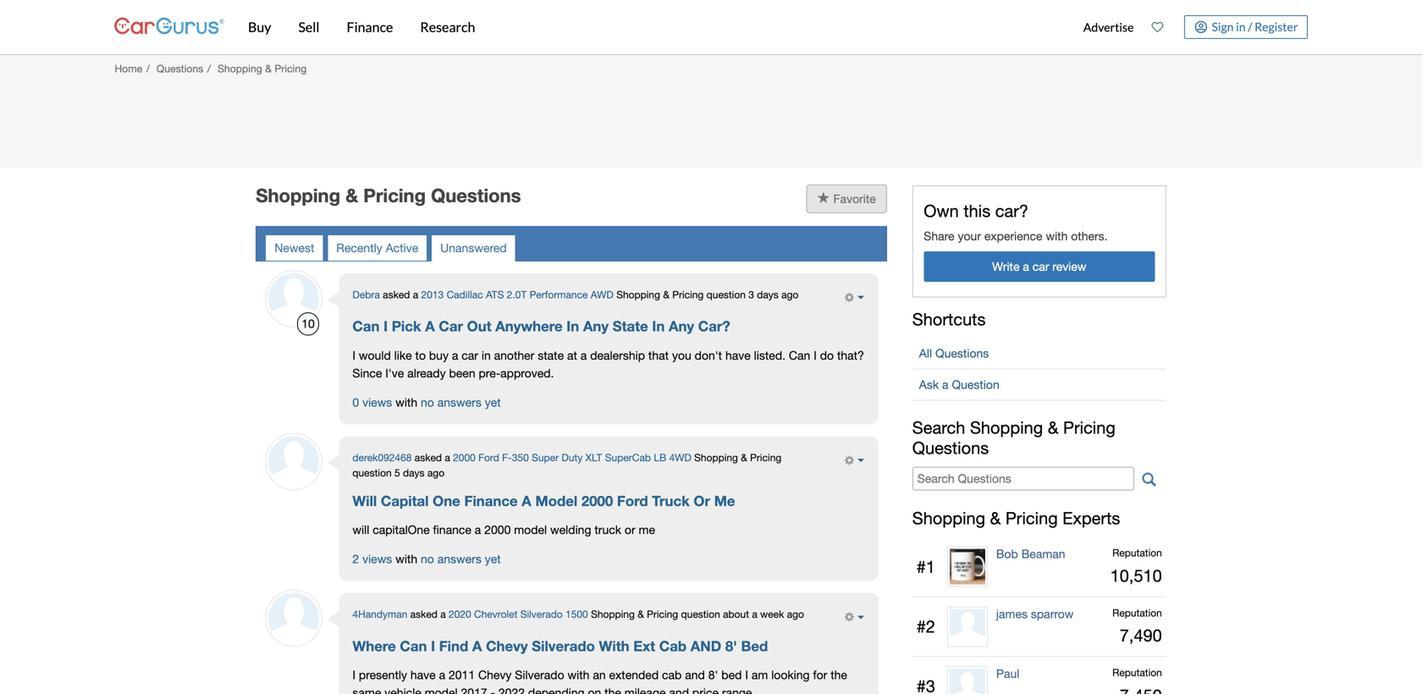 Task type: describe. For each thing, give the bounding box(es) containing it.
with inside own this car? share your experience with others.
[[1046, 229, 1068, 243]]

debra asked a 2013 cadillac ats 2.0t performance awd shopping & pricing             question             3 days ago
[[353, 289, 799, 300]]

am
[[752, 668, 768, 682]]

and
[[691, 637, 721, 654]]

& up bob
[[990, 509, 1001, 528]]

i inside where can i find a chevy silverado with ext cab and 8' bed link
[[431, 637, 435, 654]]

8' inside i presently have a 2011 chevy silverado with an extended cab and 8' bed i am  looking for the same vehicle model 2017 - 2022 depending on the mileage and  price range
[[708, 668, 718, 682]]

1 any from the left
[[583, 318, 609, 335]]

shopping up newest
[[256, 184, 340, 206]]

sort questions by tab list
[[265, 234, 516, 261]]

derek092468 asked a 2000 ford f-350 super duty xlt supercab lb 4wd
[[353, 452, 691, 463]]

bed
[[741, 637, 768, 654]]

share
[[924, 229, 955, 243]]

capital
[[381, 492, 429, 509]]

with inside i presently have a 2011 chevy silverado with an extended cab and 8' bed i am  looking for the same vehicle model 2017 - 2022 depending on the mileage and  price range
[[568, 668, 590, 682]]

where can i find a chevy silverado with ext cab and 8' bed link
[[353, 637, 768, 654]]

mileage
[[625, 686, 666, 694]]

1 horizontal spatial ford
[[617, 492, 648, 509]]

i inside can i pick a car out anywhere in any state in any car? link
[[384, 318, 388, 335]]

can inside i would like to buy a car in another state at a dealership that  you don't have listed. can i do that? since i've already been  pre-approved.
[[789, 348, 810, 362]]

1 horizontal spatial /
[[207, 63, 211, 75]]

all questions link
[[912, 338, 1166, 369]]

answers for a
[[437, 395, 482, 409]]

10,510
[[1110, 566, 1162, 586]]

been
[[449, 366, 475, 380]]

where
[[353, 637, 396, 654]]

/ inside sign in / register link
[[1248, 19, 1252, 34]]

truck
[[595, 523, 621, 537]]

week
[[760, 608, 784, 620]]

have inside i would like to buy a car in another state at a dealership that  you don't have listed. can i do that? since i've already been  pre-approved.
[[725, 348, 751, 362]]

shopping up state
[[616, 289, 660, 300]]

will capital one finance a model 2000 ford truck or me link
[[353, 492, 735, 509]]

Search Questions text field
[[912, 467, 1134, 490]]

& up recently
[[346, 184, 358, 206]]

ago inside shopping & pricing question             5 days ago
[[427, 467, 445, 479]]

capitalone
[[373, 523, 430, 537]]

ext
[[633, 637, 655, 654]]

days inside shopping & pricing question             5 days ago
[[403, 467, 425, 479]]

cab
[[662, 668, 682, 682]]

& inside shopping & pricing question             5 days ago
[[741, 452, 747, 463]]

2020
[[449, 608, 471, 620]]

shopping up with
[[591, 608, 635, 620]]

a right 'write'
[[1023, 259, 1029, 273]]

silverado for with
[[532, 637, 595, 654]]

answers for finance
[[437, 552, 482, 566]]

own this car? share your experience with others.
[[924, 201, 1108, 243]]

user icon image
[[1195, 21, 1207, 33]]

where can i find a chevy silverado with ext cab and 8' bed
[[353, 637, 768, 654]]

no for pick
[[421, 395, 434, 409]]

or
[[625, 523, 635, 537]]

james sparrow
[[996, 607, 1074, 621]]

0 horizontal spatial /
[[146, 63, 150, 75]]

2 any from the left
[[669, 318, 694, 335]]

state
[[613, 318, 648, 335]]

model inside i presently have a 2011 chevy silverado with an extended cab and 8' bed i am  looking for the same vehicle model 2017 - 2022 depending on the mileage and  price range
[[425, 686, 458, 694]]

to
[[415, 348, 426, 362]]

a inside shortcuts menu
[[942, 377, 949, 391]]

views for will
[[362, 552, 392, 566]]

james
[[996, 607, 1028, 621]]

questions up the unanswered
[[431, 184, 521, 206]]

newest
[[274, 241, 314, 255]]

4handyman asked a 2020 chevrolet silverado 1500 shopping & pricing             question             about a week ago
[[353, 608, 804, 620]]

will capitalone finance a 2000 model welding truck or me
[[353, 523, 655, 537]]

a left 2013
[[413, 289, 418, 300]]

shopping down the buy dropdown button
[[218, 63, 262, 75]]

write
[[992, 259, 1020, 273]]

pricing inside search shopping & pricing questions
[[1063, 418, 1116, 438]]

0 vertical spatial 8'
[[725, 637, 737, 654]]

already
[[407, 366, 446, 380]]

sign
[[1212, 19, 1234, 34]]

home link
[[115, 63, 142, 75]]

finance inside will capital one finance a model 2000 ford truck or me link
[[464, 492, 518, 509]]

i presently have a 2011 chevy silverado with an extended cab and 8' bed i am  looking for the same vehicle model 2017 - 2022 depending on the mileage and  price range
[[353, 668, 847, 694]]

sell
[[298, 19, 320, 35]]

question inside shopping & pricing question             5 days ago
[[353, 467, 392, 479]]

home / questions / shopping & pricing
[[115, 63, 307, 75]]

shopping inside shopping & pricing question             5 days ago
[[694, 452, 738, 463]]

0 vertical spatial question
[[707, 289, 746, 300]]

0 vertical spatial days
[[757, 289, 779, 300]]

a right finance
[[475, 523, 481, 537]]

recently
[[336, 241, 382, 255]]

anywhere
[[495, 318, 563, 335]]

advertise
[[1084, 20, 1134, 34]]

menu bar containing buy
[[224, 0, 1075, 54]]

0 vertical spatial and
[[685, 668, 705, 682]]

Favorite checkbox
[[806, 184, 887, 213]]

can i pick a car out anywhere in any state in any car?
[[353, 318, 730, 335]]

4handyman link
[[353, 608, 407, 620]]

a for find
[[472, 637, 482, 654]]

unanswered
[[440, 241, 507, 255]]

finance
[[433, 523, 471, 537]]

0 vertical spatial the
[[831, 668, 847, 682]]

shopping up #1
[[912, 509, 986, 528]]

unanswered link
[[431, 234, 516, 261]]

xlt
[[586, 452, 602, 463]]

one
[[433, 492, 460, 509]]

at
[[567, 348, 577, 362]]

3
[[749, 289, 754, 300]]

no answers yet link for a
[[421, 395, 501, 409]]

shopping & pricing questions
[[256, 184, 521, 206]]

2 in from the left
[[652, 318, 665, 335]]

0 vertical spatial ago
[[781, 289, 799, 300]]

beaman
[[1022, 547, 1065, 561]]

don't
[[695, 348, 722, 362]]

i've
[[385, 366, 404, 380]]

like
[[394, 348, 412, 362]]

search
[[912, 418, 965, 438]]

sparrow
[[1031, 607, 1074, 621]]

5
[[394, 467, 400, 479]]

i left do in the right of the page
[[814, 348, 817, 362]]

reputation 10,510
[[1110, 547, 1162, 586]]

asked for can
[[410, 608, 438, 620]]

buy
[[248, 19, 271, 35]]

0 vertical spatial model
[[514, 523, 547, 537]]

car?
[[995, 201, 1029, 221]]

saved cars image
[[1152, 21, 1164, 33]]

would
[[359, 348, 391, 362]]

& inside search shopping & pricing questions
[[1048, 418, 1059, 438]]

sign in / register
[[1212, 19, 1298, 34]]

questions inside search shopping & pricing questions
[[912, 438, 989, 458]]

shopping & pricing experts
[[912, 509, 1120, 528]]

2
[[353, 552, 359, 566]]

i up same
[[353, 668, 356, 682]]

buy
[[429, 348, 449, 362]]

2 vertical spatial can
[[400, 637, 427, 654]]

no answers yet link for finance
[[421, 552, 501, 566]]

recently active
[[336, 241, 418, 255]]

& up that
[[663, 289, 670, 300]]

0 views with no answers yet
[[353, 395, 501, 409]]

favorite
[[833, 192, 876, 206]]

with down i've
[[396, 395, 417, 409]]

2000 ford f-350 super duty xlt supercab lb 4wd link
[[453, 452, 691, 463]]



Task type: locate. For each thing, give the bounding box(es) containing it.
1 no from the top
[[421, 395, 434, 409]]

& up ext
[[638, 608, 644, 620]]

car left review
[[1033, 259, 1049, 273]]

0 vertical spatial finance
[[347, 19, 393, 35]]

question up and
[[681, 608, 720, 620]]

1 reputation from the top
[[1112, 547, 1162, 559]]

can i pick a car out anywhere in any state in any car? link
[[353, 318, 730, 335]]

questions up ask a question
[[935, 346, 989, 360]]

a left week at the bottom right
[[752, 608, 757, 620]]

0 horizontal spatial the
[[605, 686, 621, 694]]

1 vertical spatial a
[[522, 492, 531, 509]]

2 horizontal spatial 2000
[[581, 492, 613, 509]]

write a car review
[[992, 259, 1087, 273]]

menu containing sign in / register
[[1075, 3, 1308, 51]]

1 horizontal spatial days
[[757, 289, 779, 300]]

listed.
[[754, 348, 786, 362]]

2 vertical spatial question
[[681, 608, 720, 620]]

1 horizontal spatial 8'
[[725, 637, 737, 654]]

questions down search at the bottom right of the page
[[912, 438, 989, 458]]

2 views link
[[353, 552, 392, 566]]

a inside i presently have a 2011 chevy silverado with an extended cab and 8' bed i am  looking for the same vehicle model 2017 - 2022 depending on the mileage and  price range
[[439, 668, 445, 682]]

the right for
[[831, 668, 847, 682]]

answers down finance
[[437, 552, 482, 566]]

0 vertical spatial reputation
[[1112, 547, 1162, 559]]

a inside will capital one finance a model 2000 ford truck or me link
[[522, 492, 531, 509]]

on
[[588, 686, 601, 694]]

/
[[1248, 19, 1252, 34], [146, 63, 150, 75], [207, 63, 211, 75]]

1 horizontal spatial the
[[831, 668, 847, 682]]

answers down been
[[437, 395, 482, 409]]

1 answers from the top
[[437, 395, 482, 409]]

2 vertical spatial a
[[472, 637, 482, 654]]

will
[[353, 523, 369, 537]]

a right buy
[[452, 348, 458, 362]]

supercab
[[605, 452, 651, 463]]

i left pick
[[384, 318, 388, 335]]

1 vertical spatial no answers yet link
[[421, 552, 501, 566]]

0 vertical spatial silverado
[[520, 608, 563, 620]]

can left do in the right of the page
[[789, 348, 810, 362]]

2013 cadillac ats 2.0t performance awd link
[[421, 289, 614, 300]]

2020 chevrolet silverado 1500 link
[[449, 608, 588, 620]]

1 vertical spatial chevy
[[478, 668, 512, 682]]

yet for car
[[485, 395, 501, 409]]

newest link
[[265, 234, 324, 261]]

1 vertical spatial question
[[353, 467, 392, 479]]

no answers yet link down been
[[421, 395, 501, 409]]

0 horizontal spatial can
[[353, 318, 380, 335]]

a left 2011
[[439, 668, 445, 682]]

have up vehicle
[[410, 668, 436, 682]]

shortcuts menu
[[912, 338, 1166, 401]]

1 horizontal spatial any
[[669, 318, 694, 335]]

0 horizontal spatial have
[[410, 668, 436, 682]]

any up you
[[669, 318, 694, 335]]

0 vertical spatial 2000
[[453, 452, 476, 463]]

0 vertical spatial chevy
[[486, 637, 528, 654]]

1 vertical spatial asked
[[415, 452, 442, 463]]

advertise link
[[1075, 3, 1143, 51]]

2017
[[461, 686, 487, 694]]

1 no answers yet link from the top
[[421, 395, 501, 409]]

0 vertical spatial yet
[[485, 395, 501, 409]]

register
[[1255, 19, 1298, 34]]

can up would
[[353, 318, 380, 335]]

any
[[583, 318, 609, 335], [669, 318, 694, 335]]

the right on
[[605, 686, 621, 694]]

that?
[[837, 348, 864, 362]]

reputation down 7,490
[[1112, 667, 1162, 679]]

ask a question
[[919, 377, 1000, 391]]

car
[[439, 318, 463, 335]]

chevy inside i presently have a 2011 chevy silverado with an extended cab and 8' bed i am  looking for the same vehicle model 2017 - 2022 depending on the mileage and  price range
[[478, 668, 512, 682]]

questions down cargurus logo homepage link
[[157, 63, 203, 75]]

shopping right 4wd
[[694, 452, 738, 463]]

2 reputation from the top
[[1112, 607, 1162, 619]]

with left others. at the right top of page
[[1046, 229, 1068, 243]]

2 no answers yet link from the top
[[421, 552, 501, 566]]

have inside i presently have a 2011 chevy silverado with an extended cab and 8' bed i am  looking for the same vehicle model 2017 - 2022 depending on the mileage and  price range
[[410, 668, 436, 682]]

chevy up the '-'
[[478, 668, 512, 682]]

1 horizontal spatial model
[[514, 523, 547, 537]]

2 vertical spatial asked
[[410, 608, 438, 620]]

#2
[[917, 617, 935, 637]]

chevy
[[486, 637, 528, 654], [478, 668, 512, 682]]

views right 2
[[362, 552, 392, 566]]

derek092468 link
[[353, 452, 412, 463]]

finance inside finance popup button
[[347, 19, 393, 35]]

silverado for with
[[515, 668, 564, 682]]

about
[[723, 608, 749, 620]]

2 vertical spatial ago
[[787, 608, 804, 620]]

silverado up the depending
[[515, 668, 564, 682]]

no down finance
[[421, 552, 434, 566]]

finance right sell
[[347, 19, 393, 35]]

ago right week at the bottom right
[[787, 608, 804, 620]]

ford left f-
[[478, 452, 499, 463]]

finance button
[[333, 0, 407, 54]]

extended
[[609, 668, 659, 682]]

vehicle
[[385, 686, 421, 694]]

no for one
[[421, 552, 434, 566]]

a left car
[[425, 318, 435, 335]]

2 answers from the top
[[437, 552, 482, 566]]

2 horizontal spatial a
[[522, 492, 531, 509]]

shopping inside search shopping & pricing questions
[[970, 418, 1043, 438]]

in up at
[[567, 318, 579, 335]]

reputation up 10,510
[[1112, 547, 1162, 559]]

/ right home link
[[146, 63, 150, 75]]

asked for i
[[383, 289, 410, 300]]

0 horizontal spatial 8'
[[708, 668, 718, 682]]

reputation 7,490
[[1112, 607, 1162, 646]]

1 horizontal spatial in
[[1236, 19, 1246, 34]]

1 horizontal spatial a
[[472, 637, 482, 654]]

1 vertical spatial ago
[[427, 467, 445, 479]]

8' up price
[[708, 668, 718, 682]]

in right state
[[652, 318, 665, 335]]

#1
[[917, 557, 935, 577]]

unanswered tab panel
[[264, 273, 879, 694]]

1 vertical spatial no
[[421, 552, 434, 566]]

yet down will capitalone finance a 2000 model welding truck or me
[[485, 552, 501, 566]]

asked right debra link
[[383, 289, 410, 300]]

ats
[[486, 289, 504, 300]]

1 vertical spatial reputation
[[1112, 607, 1162, 619]]

1 vertical spatial 8'
[[708, 668, 718, 682]]

& right 4wd
[[741, 452, 747, 463]]

silverado down 1500
[[532, 637, 595, 654]]

days right 5
[[403, 467, 425, 479]]

i left find
[[431, 637, 435, 654]]

review
[[1053, 259, 1087, 273]]

model down will capital one finance a model 2000 ford truck or me link
[[514, 523, 547, 537]]

car up been
[[462, 348, 478, 362]]

1 vertical spatial can
[[789, 348, 810, 362]]

1 in from the left
[[567, 318, 579, 335]]

ago
[[781, 289, 799, 300], [427, 467, 445, 479], [787, 608, 804, 620]]

0 horizontal spatial finance
[[347, 19, 393, 35]]

0 vertical spatial a
[[425, 318, 435, 335]]

/ left register
[[1248, 19, 1252, 34]]

1 vertical spatial 2000
[[581, 492, 613, 509]]

1 vertical spatial answers
[[437, 552, 482, 566]]

0 horizontal spatial ford
[[478, 452, 499, 463]]

0 horizontal spatial 2000
[[453, 452, 476, 463]]

any down awd
[[583, 318, 609, 335]]

shopping down question
[[970, 418, 1043, 438]]

car
[[1033, 259, 1049, 273], [462, 348, 478, 362]]

0 horizontal spatial car
[[462, 348, 478, 362]]

research button
[[407, 0, 489, 54]]

7,490
[[1120, 626, 1162, 646]]

0 vertical spatial no answers yet link
[[421, 395, 501, 409]]

approved.
[[500, 366, 554, 380]]

questions link
[[157, 63, 203, 75]]

ago up one
[[427, 467, 445, 479]]

a right "ask" on the bottom right
[[942, 377, 949, 391]]

0 horizontal spatial any
[[583, 318, 609, 335]]

a
[[1023, 259, 1029, 273], [413, 289, 418, 300], [452, 348, 458, 362], [581, 348, 587, 362], [942, 377, 949, 391], [445, 452, 450, 463], [475, 523, 481, 537], [440, 608, 446, 620], [752, 608, 757, 620], [439, 668, 445, 682]]

0 vertical spatial asked
[[383, 289, 410, 300]]

2 horizontal spatial can
[[789, 348, 810, 362]]

2.0t
[[507, 289, 527, 300]]

f-
[[502, 452, 512, 463]]

question down derek092468 link
[[353, 467, 392, 479]]

0 vertical spatial answers
[[437, 395, 482, 409]]

write a car review link
[[924, 251, 1155, 282]]

& down the buy dropdown button
[[265, 63, 272, 75]]

same
[[353, 686, 381, 694]]

experts
[[1063, 509, 1120, 528]]

question
[[952, 377, 1000, 391]]

1 vertical spatial views
[[362, 552, 392, 566]]

chevy for 2011
[[478, 668, 512, 682]]

0 views link
[[353, 395, 392, 409]]

have right don't
[[725, 348, 751, 362]]

0 horizontal spatial days
[[403, 467, 425, 479]]

0 horizontal spatial a
[[425, 318, 435, 335]]

& down ask a question link
[[1048, 418, 1059, 438]]

yet for a
[[485, 552, 501, 566]]

in right sign
[[1236, 19, 1246, 34]]

yet
[[485, 395, 501, 409], [485, 552, 501, 566]]

recently active link
[[327, 234, 428, 261]]

silverado left 1500
[[520, 608, 563, 620]]

a right at
[[581, 348, 587, 362]]

looking
[[771, 668, 810, 682]]

1 vertical spatial and
[[669, 686, 689, 694]]

car?
[[698, 318, 730, 335]]

with
[[599, 637, 630, 654]]

with down capitalone at the bottom left of the page
[[396, 552, 417, 566]]

cargurus logo homepage link image
[[114, 3, 224, 51]]

a inside can i pick a car out anywhere in any state in any car? link
[[425, 318, 435, 335]]

0 vertical spatial no
[[421, 395, 434, 409]]

a left model
[[522, 492, 531, 509]]

0 horizontal spatial in
[[567, 318, 579, 335]]

no down "already"
[[421, 395, 434, 409]]

2 views from the top
[[362, 552, 392, 566]]

0 vertical spatial in
[[1236, 19, 1246, 34]]

2011
[[449, 668, 475, 682]]

2000 up truck
[[581, 492, 613, 509]]

menu bar
[[224, 0, 1075, 54]]

1500
[[566, 608, 588, 620]]

dealership
[[590, 348, 645, 362]]

0 vertical spatial have
[[725, 348, 751, 362]]

1 vertical spatial silverado
[[532, 637, 595, 654]]

me
[[714, 492, 735, 509]]

reputation for 7,490
[[1112, 607, 1162, 619]]

chevy inside where can i find a chevy silverado with ext cab and 8' bed link
[[486, 637, 528, 654]]

i left would
[[353, 348, 356, 362]]

reputation inside reputation 10,510
[[1112, 547, 1162, 559]]

i would like to buy a car in another state at a dealership that  you don't have listed. can i do that? since i've already been  pre-approved.
[[353, 348, 864, 380]]

in up pre-
[[482, 348, 491, 362]]

awd
[[591, 289, 614, 300]]

asked for capital
[[415, 452, 442, 463]]

1 horizontal spatial finance
[[464, 492, 518, 509]]

answers
[[437, 395, 482, 409], [437, 552, 482, 566]]

2 vertical spatial reputation
[[1112, 667, 1162, 679]]

silverado
[[520, 608, 563, 620], [532, 637, 595, 654], [515, 668, 564, 682]]

1 horizontal spatial car
[[1033, 259, 1049, 273]]

2 yet from the top
[[485, 552, 501, 566]]

reputation for 10,510
[[1112, 547, 1162, 559]]

a right find
[[472, 637, 482, 654]]

chevrolet
[[474, 608, 518, 620]]

1 vertical spatial car
[[462, 348, 478, 362]]

1 vertical spatial the
[[605, 686, 621, 694]]

can right where
[[400, 637, 427, 654]]

ford up or
[[617, 492, 648, 509]]

2000 left f-
[[453, 452, 476, 463]]

asked right derek092468
[[415, 452, 442, 463]]

car inside i would like to buy a car in another state at a dealership that  you don't have listed. can i do that? since i've already been  pre-approved.
[[462, 348, 478, 362]]

cadillac
[[447, 289, 483, 300]]

1 horizontal spatial have
[[725, 348, 751, 362]]

1 vertical spatial have
[[410, 668, 436, 682]]

ago right 3
[[781, 289, 799, 300]]

1 vertical spatial ford
[[617, 492, 648, 509]]

have
[[725, 348, 751, 362], [410, 668, 436, 682]]

views right 0 on the left bottom
[[362, 395, 392, 409]]

price
[[692, 686, 719, 694]]

in inside i would like to buy a car in another state at a dealership that  you don't have listed. can i do that? since i've already been  pre-approved.
[[482, 348, 491, 362]]

1 horizontal spatial in
[[652, 318, 665, 335]]

range
[[722, 686, 752, 694]]

question left 3
[[707, 289, 746, 300]]

no answers yet link down finance
[[421, 552, 501, 566]]

home
[[115, 63, 142, 75]]

1 views from the top
[[362, 395, 392, 409]]

/ right the questions link
[[207, 63, 211, 75]]

1 vertical spatial yet
[[485, 552, 501, 566]]

will
[[353, 492, 377, 509]]

and up price
[[685, 668, 705, 682]]

2 vertical spatial 2000
[[484, 523, 511, 537]]

8' left the bed
[[725, 637, 737, 654]]

0 horizontal spatial in
[[482, 348, 491, 362]]

1 horizontal spatial can
[[400, 637, 427, 654]]

an
[[593, 668, 606, 682]]

a for finance
[[522, 492, 531, 509]]

0 vertical spatial car
[[1033, 259, 1049, 273]]

all
[[919, 346, 932, 360]]

experience
[[984, 229, 1043, 243]]

buy button
[[234, 0, 285, 54]]

1 vertical spatial in
[[482, 348, 491, 362]]

views for can
[[362, 395, 392, 409]]

model
[[535, 492, 578, 509]]

a inside where can i find a chevy silverado with ext cab and 8' bed link
[[472, 637, 482, 654]]

performance
[[530, 289, 588, 300]]

asked left 2020
[[410, 608, 438, 620]]

can
[[353, 318, 380, 335], [789, 348, 810, 362], [400, 637, 427, 654]]

sell button
[[285, 0, 333, 54]]

with left an at the bottom left
[[568, 668, 590, 682]]

a up one
[[445, 452, 450, 463]]

a left 2020
[[440, 608, 446, 620]]

2 no from the top
[[421, 552, 434, 566]]

2 horizontal spatial /
[[1248, 19, 1252, 34]]

2 vertical spatial silverado
[[515, 668, 564, 682]]

1 horizontal spatial 2000
[[484, 523, 511, 537]]

0 vertical spatial views
[[362, 395, 392, 409]]

yet down pre-
[[485, 395, 501, 409]]

days right 3
[[757, 289, 779, 300]]

derek092468
[[353, 452, 412, 463]]

and down cab
[[669, 686, 689, 694]]

menu
[[1075, 3, 1308, 51]]

reputation up 7,490
[[1112, 607, 1162, 619]]

super
[[532, 452, 559, 463]]

3 reputation from the top
[[1112, 667, 1162, 679]]

finance up will capitalone finance a 2000 model welding truck or me
[[464, 492, 518, 509]]

silverado inside i presently have a 2011 chevy silverado with an extended cab and 8' bed i am  looking for the same vehicle model 2017 - 2022 depending on the mileage and  price range
[[515, 668, 564, 682]]

1 vertical spatial finance
[[464, 492, 518, 509]]

active
[[386, 241, 418, 255]]

i left am
[[745, 668, 748, 682]]

0 vertical spatial ford
[[478, 452, 499, 463]]

duty
[[562, 452, 583, 463]]

2000 right finance
[[484, 523, 511, 537]]

0 horizontal spatial model
[[425, 686, 458, 694]]

0 vertical spatial can
[[353, 318, 380, 335]]

1 yet from the top
[[485, 395, 501, 409]]

1 vertical spatial days
[[403, 467, 425, 479]]

your
[[958, 229, 981, 243]]

model down 2011
[[425, 686, 458, 694]]

chevy down chevrolet
[[486, 637, 528, 654]]

1 vertical spatial model
[[425, 686, 458, 694]]

questions inside shortcuts menu
[[935, 346, 989, 360]]

pricing inside shopping & pricing question             5 days ago
[[750, 452, 782, 463]]

chevy for a
[[486, 637, 528, 654]]



Task type: vqa. For each thing, say whether or not it's contained in the screenshot.
the looking
yes



